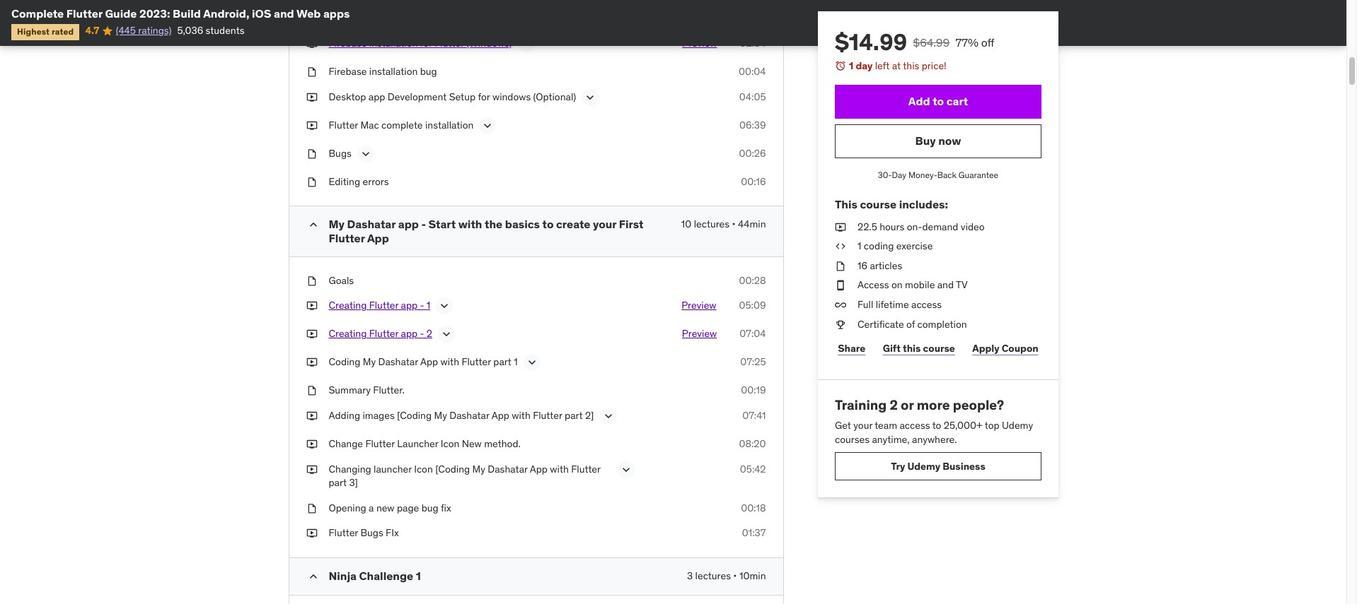 Task type: describe. For each thing, give the bounding box(es) containing it.
06:39
[[739, 119, 766, 131]]

2 vertical spatial installation
[[425, 119, 474, 131]]

10min
[[739, 570, 766, 583]]

add to cart button
[[835, 85, 1041, 119]]

2 inside training 2 or more people? get your team access to 25,000+ top udemy courses anytime, anywhere.
[[889, 397, 897, 414]]

share button
[[835, 335, 868, 363]]

dashatar inside changing launcher icon [coding my dashatar app with flutter part 3]
[[488, 463, 528, 476]]

• for my dashatar app - start with the basics to create your first flutter app
[[732, 218, 736, 231]]

xsmall image left changing
[[306, 463, 317, 477]]

completion
[[917, 318, 967, 331]]

flutter down opening
[[329, 527, 358, 540]]

new
[[376, 502, 395, 515]]

flutter up adding images [coding my dashatar app with flutter part 2]
[[462, 356, 491, 369]]

more
[[916, 397, 950, 414]]

$14.99
[[835, 28, 907, 57]]

your inside my dashatar app - start with the basics to create your first flutter app
[[593, 218, 616, 232]]

coding my dashatar app with flutter part 1
[[329, 356, 518, 369]]

- for 2
[[420, 328, 424, 341]]

creating flutter app - 2 button
[[329, 328, 432, 345]]

coupon
[[1001, 342, 1038, 355]]

xsmall image left the desktop
[[306, 90, 317, 104]]

$64.99
[[913, 35, 949, 50]]

preview for 07:04
[[682, 328, 717, 341]]

creating for creating flutter app - 1
[[329, 300, 367, 312]]

1 horizontal spatial course
[[923, 342, 955, 355]]

flutter up creating flutter app - 2
[[369, 300, 398, 312]]

first
[[619, 218, 643, 232]]

android,
[[203, 6, 249, 21]]

small image
[[306, 218, 320, 232]]

ninja
[[329, 570, 357, 584]]

or
[[900, 397, 913, 414]]

build
[[173, 6, 201, 21]]

show lecture description image for setup
[[583, 90, 597, 105]]

new
[[462, 438, 482, 451]]

basics
[[505, 218, 540, 232]]

0 horizontal spatial course
[[860, 198, 896, 212]]

icon inside changing launcher icon [coding my dashatar app with flutter part 3]
[[414, 463, 433, 476]]

04:05
[[739, 90, 766, 103]]

change flutter launcher icon new method.
[[329, 438, 521, 451]]

1 horizontal spatial and
[[937, 279, 953, 292]]

launcher
[[397, 438, 438, 451]]

05:42
[[740, 463, 766, 476]]

flutter inside changing launcher icon [coding my dashatar app with flutter part 3]
[[571, 463, 601, 476]]

articles
[[869, 260, 902, 272]]

creating for creating flutter app - 2
[[329, 328, 367, 341]]

1 vertical spatial preview
[[681, 300, 716, 312]]

to inside button
[[932, 94, 944, 108]]

1 coding exercise
[[857, 240, 932, 253]]

my inside changing launcher icon [coding my dashatar app with flutter part 3]
[[472, 463, 485, 476]]

creating flutter app - 1 button
[[329, 300, 430, 317]]

1 this from the top
[[903, 59, 919, 72]]

certificate
[[857, 318, 904, 331]]

udemy inside training 2 or more people? get your team access to 25,000+ top udemy courses anytime, anywhere.
[[1002, 420, 1033, 432]]

access
[[857, 279, 889, 292]]

3 lectures • 10min
[[687, 570, 766, 583]]

02:34
[[740, 37, 766, 50]]

the
[[485, 218, 503, 232]]

app for 2
[[401, 328, 418, 341]]

• for ninja challenge 1
[[733, 570, 737, 583]]

xsmall image left creating flutter app - 1
[[306, 300, 317, 313]]

windows
[[492, 90, 531, 103]]

4.7
[[85, 24, 99, 37]]

exercise
[[896, 240, 932, 253]]

30-
[[878, 170, 892, 180]]

flutter down creating flutter app - 1 button
[[369, 328, 398, 341]]

- for start
[[421, 218, 426, 232]]

0 vertical spatial access
[[911, 299, 941, 311]]

a
[[369, 502, 374, 515]]

xsmall image down the web
[[306, 37, 317, 51]]

people?
[[953, 397, 1004, 414]]

challenge
[[359, 570, 413, 584]]

25,000+
[[943, 420, 982, 432]]

ios
[[252, 6, 271, 21]]

10
[[681, 218, 691, 231]]

lectures for ninja challenge 1
[[695, 570, 731, 583]]

xsmall image left summary
[[306, 384, 317, 398]]

hours
[[879, 220, 904, 233]]

0 vertical spatial [coding
[[397, 410, 432, 422]]

app down firebase installation bug
[[368, 90, 385, 103]]

30-day money-back guarantee
[[878, 170, 998, 180]]

xsmall image up share
[[835, 318, 846, 332]]

07:25
[[740, 356, 766, 369]]

access inside training 2 or more people? get your team access to 25,000+ top udemy courses anytime, anywhere.
[[899, 420, 930, 432]]

show lecture description image for [coding
[[619, 463, 633, 477]]

07:41
[[742, 410, 766, 422]]

ratings)
[[138, 24, 172, 37]]

top
[[984, 420, 999, 432]]

video
[[960, 220, 984, 233]]

to inside training 2 or more people? get your team access to 25,000+ top udemy courses anytime, anywhere.
[[932, 420, 941, 432]]

price!
[[921, 59, 946, 72]]

changing launcher icon [coding my dashatar app with flutter part 3]
[[329, 463, 601, 490]]

(windows) inside button
[[466, 37, 512, 50]]

my dashatar app - start with the basics to create your first flutter app
[[329, 218, 643, 245]]

flutter up 4.7
[[66, 6, 103, 21]]

includes:
[[899, 198, 948, 212]]

10 lectures • 44min
[[681, 218, 766, 231]]

highest rated
[[17, 26, 74, 37]]

0 vertical spatial icon
[[441, 438, 459, 451]]

lectures for my dashatar app - start with the basics to create your first flutter app
[[694, 218, 730, 231]]

show lecture description image for installation
[[481, 119, 495, 133]]

ninja challenge 1
[[329, 570, 421, 584]]

0 horizontal spatial bugs
[[329, 147, 352, 160]]

back
[[937, 170, 956, 180]]

small image
[[306, 570, 320, 584]]

05:09
[[739, 300, 766, 312]]

3]
[[349, 477, 358, 490]]

$14.99 $64.99 77% off
[[835, 28, 994, 57]]

my inside my dashatar app - start with the basics to create your first flutter app
[[329, 218, 345, 232]]

add
[[908, 94, 930, 108]]

buy now button
[[835, 124, 1041, 158]]

certificate of completion
[[857, 318, 967, 331]]

0 vertical spatial bug
[[420, 65, 437, 78]]

(optional)
[[533, 90, 576, 103]]

alarm image
[[835, 60, 846, 71]]

this
[[835, 198, 857, 212]]

courses
[[835, 433, 869, 446]]

highest
[[17, 26, 50, 37]]

3
[[687, 570, 693, 583]]

students
[[206, 24, 244, 37]]

complete flutter guide 2023: build android, ios and web apps
[[11, 6, 350, 21]]

adding
[[329, 410, 360, 422]]



Task type: locate. For each thing, give the bounding box(es) containing it.
dashatar inside my dashatar app - start with the basics to create your first flutter app
[[347, 218, 396, 232]]

1 vertical spatial firebase
[[329, 65, 367, 78]]

1
[[849, 59, 853, 72], [857, 240, 861, 253], [427, 300, 430, 312], [514, 356, 518, 369], [416, 570, 421, 584]]

training 2 or more people? get your team access to 25,000+ top udemy courses anytime, anywhere.
[[835, 397, 1033, 446]]

add to cart
[[908, 94, 968, 108]]

to up anywhere.
[[932, 420, 941, 432]]

coding
[[863, 240, 894, 253]]

access down or
[[899, 420, 930, 432]]

1 vertical spatial 2
[[889, 397, 897, 414]]

1 horizontal spatial icon
[[441, 438, 459, 451]]

your inside training 2 or more people? get your team access to 25,000+ top udemy courses anytime, anywhere.
[[853, 420, 872, 432]]

0 vertical spatial firebase
[[329, 37, 367, 50]]

creating
[[329, 300, 367, 312], [329, 328, 367, 341]]

xsmall image left creating flutter app - 2
[[306, 328, 317, 342]]

1 vertical spatial bug
[[421, 502, 438, 515]]

bugs left "fix"
[[360, 527, 383, 540]]

0 vertical spatial preview
[[682, 37, 717, 50]]

preview left 02:34
[[682, 37, 717, 50]]

my up the change flutter launcher icon new method.
[[434, 410, 447, 422]]

01:37
[[742, 527, 766, 540]]

bug
[[420, 65, 437, 78], [421, 502, 438, 515]]

preview left 07:04
[[682, 328, 717, 341]]

this course includes:
[[835, 198, 948, 212]]

00:26
[[739, 147, 766, 160]]

your left first
[[593, 218, 616, 232]]

day
[[892, 170, 906, 180]]

00:04
[[739, 65, 766, 78]]

firebase down android
[[329, 37, 367, 50]]

installation for bug
[[369, 65, 418, 78]]

access down mobile
[[911, 299, 941, 311]]

[coding
[[397, 410, 432, 422], [435, 463, 470, 476]]

money-
[[908, 170, 937, 180]]

0 vertical spatial course
[[860, 198, 896, 212]]

xsmall image
[[306, 9, 317, 23], [306, 65, 317, 79], [306, 119, 317, 133], [306, 147, 317, 161], [306, 175, 317, 189], [835, 220, 846, 234], [835, 240, 846, 254], [306, 274, 317, 288], [835, 299, 846, 312], [306, 356, 317, 370], [306, 410, 317, 424], [306, 438, 317, 452], [306, 527, 317, 541]]

1 vertical spatial bugs
[[360, 527, 383, 540]]

- inside my dashatar app - start with the basics to create your first flutter app
[[421, 218, 426, 232]]

16 articles
[[857, 260, 902, 272]]

1 vertical spatial your
[[853, 420, 872, 432]]

icon
[[441, 438, 459, 451], [414, 463, 433, 476]]

0 vertical spatial your
[[593, 218, 616, 232]]

1 horizontal spatial for
[[478, 90, 490, 103]]

1 vertical spatial installation
[[369, 65, 418, 78]]

2 firebase from the top
[[329, 65, 367, 78]]

for
[[420, 37, 432, 50], [478, 90, 490, 103]]

icon left new
[[441, 438, 459, 451]]

show lecture description image
[[359, 147, 373, 161], [438, 300, 452, 314], [439, 328, 454, 342], [525, 356, 539, 370], [601, 410, 615, 424]]

[coding inside changing launcher icon [coding my dashatar app with flutter part 3]
[[435, 463, 470, 476]]

1 vertical spatial [coding
[[435, 463, 470, 476]]

change
[[329, 438, 363, 451]]

1 horizontal spatial your
[[853, 420, 872, 432]]

access
[[911, 299, 941, 311], [899, 420, 930, 432]]

app left start
[[398, 218, 419, 232]]

app inside my dashatar app - start with the basics to create your first flutter app
[[367, 231, 389, 245]]

- left start
[[421, 218, 426, 232]]

dashatar up new
[[449, 410, 489, 422]]

1 vertical spatial •
[[733, 570, 737, 583]]

0 vertical spatial and
[[274, 6, 294, 21]]

2 vertical spatial preview
[[682, 328, 717, 341]]

- for 1
[[420, 300, 424, 312]]

(windows) up firebase installation for flutter (windows)
[[404, 9, 450, 21]]

2 vertical spatial -
[[420, 328, 424, 341]]

show lecture description image for coding my dashatar app with flutter part 1
[[525, 356, 539, 370]]

44min
[[738, 218, 766, 231]]

00:19
[[741, 384, 766, 397]]

share
[[838, 342, 865, 355]]

complete
[[11, 6, 64, 21]]

16
[[857, 260, 867, 272]]

2 horizontal spatial part
[[565, 410, 583, 422]]

installation down desktop app development setup for windows (optional)
[[425, 119, 474, 131]]

lectures right 3
[[695, 570, 731, 583]]

0 vertical spatial bugs
[[329, 147, 352, 160]]

to inside my dashatar app - start with the basics to create your first flutter app
[[542, 218, 554, 232]]

business
[[942, 460, 985, 473]]

of
[[906, 318, 915, 331]]

1 vertical spatial -
[[420, 300, 424, 312]]

apply coupon
[[972, 342, 1038, 355]]

app for 1
[[401, 300, 418, 312]]

launcher
[[374, 463, 412, 476]]

app up creating flutter app - 2
[[401, 300, 418, 312]]

xsmall image
[[306, 37, 317, 51], [306, 90, 317, 104], [835, 260, 846, 273], [835, 279, 846, 293], [306, 300, 317, 313], [835, 318, 846, 332], [306, 328, 317, 342], [306, 384, 317, 398], [306, 463, 317, 477], [306, 502, 317, 516]]

creating down goals
[[329, 300, 367, 312]]

firebase for firebase installation for flutter (windows)
[[329, 37, 367, 50]]

gift
[[882, 342, 900, 355]]

flutter right small image
[[329, 231, 365, 245]]

xsmall image left opening
[[306, 502, 317, 516]]

installation inside button
[[369, 37, 418, 50]]

22.5
[[857, 220, 877, 233]]

and right ios at left
[[274, 6, 294, 21]]

guarantee
[[958, 170, 998, 180]]

(windows) up windows
[[466, 37, 512, 50]]

on-
[[907, 220, 922, 233]]

with inside my dashatar app - start with the basics to create your first flutter app
[[458, 218, 482, 232]]

flutter left "mac"
[[329, 119, 358, 131]]

(445 ratings)
[[116, 24, 172, 37]]

0 horizontal spatial 2
[[427, 328, 432, 341]]

0 horizontal spatial udemy
[[907, 460, 940, 473]]

2 left or
[[889, 397, 897, 414]]

create
[[556, 218, 590, 232]]

to left create
[[542, 218, 554, 232]]

00:18
[[741, 502, 766, 515]]

1 vertical spatial part
[[565, 410, 583, 422]]

team
[[874, 420, 897, 432]]

2 inside button
[[427, 328, 432, 341]]

app inside changing launcher icon [coding my dashatar app with flutter part 3]
[[530, 463, 548, 476]]

for inside button
[[420, 37, 432, 50]]

app up coding my dashatar app with flutter part 1
[[401, 328, 418, 341]]

apps
[[323, 6, 350, 21]]

dashatar down method. on the bottom left of page
[[488, 463, 528, 476]]

with inside changing launcher icon [coding my dashatar app with flutter part 3]
[[550, 463, 569, 476]]

adding images [coding my dashatar app with flutter part 2]
[[329, 410, 594, 422]]

now
[[938, 134, 961, 148]]

off
[[981, 35, 994, 50]]

0 vertical spatial 2
[[427, 328, 432, 341]]

[coding up launcher on the bottom
[[397, 410, 432, 422]]

0 vertical spatial this
[[903, 59, 919, 72]]

1 vertical spatial course
[[923, 342, 955, 355]]

installation for for
[[369, 37, 418, 50]]

0 horizontal spatial icon
[[414, 463, 433, 476]]

5,036 students
[[177, 24, 244, 37]]

flutter inside my dashatar app - start with the basics to create your first flutter app
[[329, 231, 365, 245]]

my right small image
[[329, 218, 345, 232]]

for down the android licenses (windows)
[[420, 37, 432, 50]]

dashatar up flutter.
[[378, 356, 418, 369]]

installation up development
[[369, 65, 418, 78]]

0 horizontal spatial for
[[420, 37, 432, 50]]

- up creating flutter app - 2
[[420, 300, 424, 312]]

day
[[855, 59, 872, 72]]

0 horizontal spatial [coding
[[397, 410, 432, 422]]

1 horizontal spatial 2
[[889, 397, 897, 414]]

0 horizontal spatial part
[[329, 477, 347, 490]]

bug down 'firebase installation for flutter (windows)' button at the left top of page
[[420, 65, 437, 78]]

flutter inside button
[[435, 37, 464, 50]]

preview left '05:09'
[[681, 300, 716, 312]]

this right gift
[[902, 342, 920, 355]]

2]
[[585, 410, 594, 422]]

part left 2]
[[565, 410, 583, 422]]

creating flutter app - 1
[[329, 300, 430, 312]]

1 vertical spatial and
[[937, 279, 953, 292]]

lectures right 10
[[694, 218, 730, 231]]

gift this course link
[[879, 335, 958, 363]]

flutter down 2]
[[571, 463, 601, 476]]

1 vertical spatial this
[[902, 342, 920, 355]]

1 horizontal spatial bugs
[[360, 527, 383, 540]]

1 horizontal spatial udemy
[[1002, 420, 1033, 432]]

2 up coding my dashatar app with flutter part 1
[[427, 328, 432, 341]]

0 vertical spatial installation
[[369, 37, 418, 50]]

course
[[860, 198, 896, 212], [923, 342, 955, 355]]

0 vertical spatial (windows)
[[404, 9, 450, 21]]

1 vertical spatial udemy
[[907, 460, 940, 473]]

preview for 02:34
[[682, 37, 717, 50]]

training
[[835, 397, 886, 414]]

opening
[[329, 502, 366, 515]]

0 horizontal spatial (windows)
[[404, 9, 450, 21]]

apply coupon button
[[969, 335, 1041, 363]]

-
[[421, 218, 426, 232], [420, 300, 424, 312], [420, 328, 424, 341]]

1 vertical spatial to
[[542, 218, 554, 232]]

2 vertical spatial part
[[329, 477, 347, 490]]

firebase installation bug
[[329, 65, 437, 78]]

firebase installation for flutter (windows) button
[[329, 37, 512, 54]]

udemy right try
[[907, 460, 940, 473]]

0 vertical spatial lectures
[[694, 218, 730, 231]]

for right setup
[[478, 90, 490, 103]]

1 inside button
[[427, 300, 430, 312]]

demand
[[922, 220, 958, 233]]

flutter left 2]
[[533, 410, 562, 422]]

show lecture description image
[[519, 37, 533, 51], [583, 90, 597, 105], [481, 119, 495, 133], [619, 463, 633, 477]]

flutter bugs fix
[[329, 527, 399, 540]]

part up adding images [coding my dashatar app with flutter part 2]
[[493, 356, 511, 369]]

firebase for firebase installation bug
[[329, 65, 367, 78]]

udemy right top
[[1002, 420, 1033, 432]]

flutter up desktop app development setup for windows (optional)
[[435, 37, 464, 50]]

apply
[[972, 342, 999, 355]]

firebase
[[329, 37, 367, 50], [329, 65, 367, 78]]

flutter.
[[373, 384, 405, 397]]

part
[[493, 356, 511, 369], [565, 410, 583, 422], [329, 477, 347, 490]]

errors
[[363, 175, 389, 188]]

app for start
[[398, 218, 419, 232]]

try udemy business link
[[835, 453, 1041, 481]]

try
[[891, 460, 905, 473]]

and left tv
[[937, 279, 953, 292]]

2 creating from the top
[[329, 328, 367, 341]]

77%
[[955, 35, 978, 50]]

1 vertical spatial access
[[899, 420, 930, 432]]

icon down the change flutter launcher icon new method.
[[414, 463, 433, 476]]

• left '44min'
[[732, 218, 736, 231]]

changing
[[329, 463, 371, 476]]

1 firebase from the top
[[329, 37, 367, 50]]

installation down the android licenses (windows)
[[369, 37, 418, 50]]

1 day left at this price!
[[849, 59, 946, 72]]

course up 22.5
[[860, 198, 896, 212]]

2 this from the top
[[902, 342, 920, 355]]

firebase inside button
[[329, 37, 367, 50]]

07:04
[[740, 328, 766, 341]]

1 creating from the top
[[329, 300, 367, 312]]

course down completion
[[923, 342, 955, 355]]

1 vertical spatial creating
[[329, 328, 367, 341]]

buy now
[[915, 134, 961, 148]]

00:28
[[739, 274, 766, 287]]

app inside my dashatar app - start with the basics to create your first flutter app
[[398, 218, 419, 232]]

0 vertical spatial -
[[421, 218, 426, 232]]

my down new
[[472, 463, 485, 476]]

flutter up launcher
[[365, 438, 395, 451]]

show lecture description image for adding images [coding my dashatar app with flutter part 2]
[[601, 410, 615, 424]]

access on mobile and tv
[[857, 279, 967, 292]]

part inside changing launcher icon [coding my dashatar app with flutter part 3]
[[329, 477, 347, 490]]

0 vertical spatial udemy
[[1002, 420, 1033, 432]]

start
[[428, 218, 456, 232]]

xsmall image left 16
[[835, 260, 846, 273]]

bugs up editing
[[329, 147, 352, 160]]

2 vertical spatial to
[[932, 420, 941, 432]]

0 vertical spatial •
[[732, 218, 736, 231]]

my right coding
[[363, 356, 376, 369]]

my
[[329, 218, 345, 232], [363, 356, 376, 369], [434, 410, 447, 422], [472, 463, 485, 476]]

0 vertical spatial to
[[932, 94, 944, 108]]

1 horizontal spatial part
[[493, 356, 511, 369]]

1 vertical spatial icon
[[414, 463, 433, 476]]

0 vertical spatial creating
[[329, 300, 367, 312]]

(445
[[116, 24, 136, 37]]

show lecture description image for bugs
[[359, 147, 373, 161]]

1 horizontal spatial [coding
[[435, 463, 470, 476]]

fix
[[386, 527, 399, 540]]

your up courses
[[853, 420, 872, 432]]

desktop app development setup for windows (optional)
[[329, 90, 576, 103]]

mac
[[360, 119, 379, 131]]

0 vertical spatial for
[[420, 37, 432, 50]]

dashatar
[[347, 218, 396, 232], [378, 356, 418, 369], [449, 410, 489, 422], [488, 463, 528, 476]]

creating up coding
[[329, 328, 367, 341]]

0 horizontal spatial and
[[274, 6, 294, 21]]

rated
[[52, 26, 74, 37]]

1 horizontal spatial (windows)
[[466, 37, 512, 50]]

full
[[857, 299, 873, 311]]

part left 3]
[[329, 477, 347, 490]]

[coding down new
[[435, 463, 470, 476]]

guide
[[105, 6, 137, 21]]

- up coding my dashatar app with flutter part 1
[[420, 328, 424, 341]]

0 horizontal spatial your
[[593, 218, 616, 232]]

1 vertical spatial (windows)
[[466, 37, 512, 50]]

1 vertical spatial lectures
[[695, 570, 731, 583]]

firebase up the desktop
[[329, 65, 367, 78]]

0 vertical spatial part
[[493, 356, 511, 369]]

• left the '10min'
[[733, 570, 737, 583]]

dashatar down errors
[[347, 218, 396, 232]]

bug left fix
[[421, 502, 438, 515]]

1 vertical spatial for
[[478, 90, 490, 103]]

coding
[[329, 356, 360, 369]]

to
[[932, 94, 944, 108], [542, 218, 554, 232], [932, 420, 941, 432]]

this right at
[[903, 59, 919, 72]]

xsmall image left "access"
[[835, 279, 846, 293]]

to left cart
[[932, 94, 944, 108]]



Task type: vqa. For each thing, say whether or not it's contained in the screenshot.
'START'
yes



